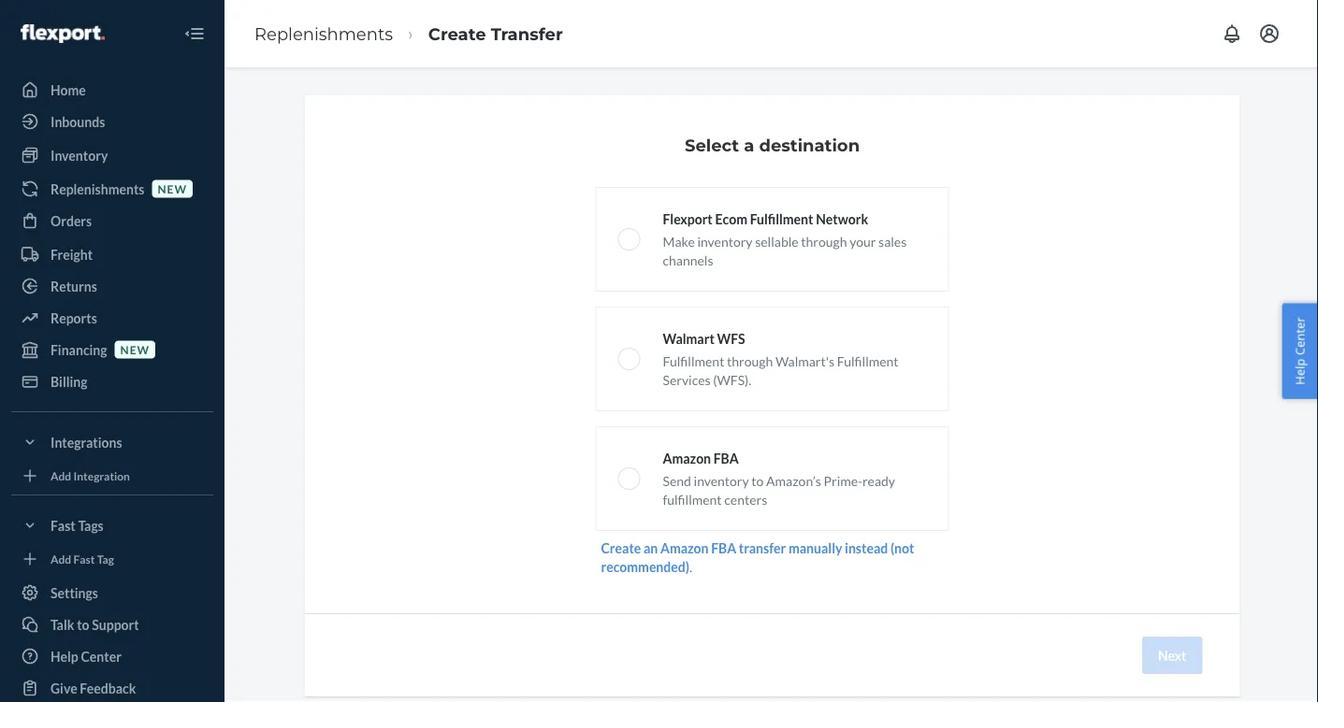 Task type: locate. For each thing, give the bounding box(es) containing it.
inventory
[[51, 147, 108, 163]]

0 vertical spatial inventory
[[697, 233, 753, 249]]

1 vertical spatial inventory
[[694, 473, 749, 489]]

0 vertical spatial create
[[428, 23, 486, 44]]

1 horizontal spatial replenishments
[[254, 23, 393, 44]]

add up settings
[[51, 552, 71, 566]]

recommended)
[[601, 559, 690, 575]]

settings link
[[11, 578, 213, 608]]

create for create transfer
[[428, 23, 486, 44]]

fulfillment for sellable
[[750, 211, 814, 227]]

fast tags
[[51, 518, 104, 534]]

new for replenishments
[[158, 182, 187, 195]]

1 vertical spatial fast
[[73, 552, 95, 566]]

1 vertical spatial replenishments
[[51, 181, 145, 197]]

1 horizontal spatial center
[[1292, 317, 1308, 356]]

1 horizontal spatial new
[[158, 182, 187, 195]]

create left an
[[601, 540, 641, 556]]

0 vertical spatial new
[[158, 182, 187, 195]]

next
[[1158, 648, 1187, 664]]

0 vertical spatial add
[[51, 469, 71, 483]]

freight
[[51, 247, 93, 262]]

0 vertical spatial help center
[[1292, 317, 1308, 385]]

channels
[[663, 252, 713, 268]]

fulfillment up sellable
[[750, 211, 814, 227]]

to inside button
[[77, 617, 89, 633]]

fba
[[714, 451, 739, 466], [711, 540, 736, 556]]

1 vertical spatial new
[[120, 343, 150, 356]]

to
[[752, 473, 764, 489], [77, 617, 89, 633]]

through
[[801, 233, 847, 249], [727, 353, 773, 369]]

add
[[51, 469, 71, 483], [51, 552, 71, 566]]

1 vertical spatial add
[[51, 552, 71, 566]]

billing
[[51, 374, 87, 390]]

fba left "transfer"
[[711, 540, 736, 556]]

amazon up send
[[663, 451, 711, 466]]

fba up centers
[[714, 451, 739, 466]]

amazon up .
[[661, 540, 709, 556]]

new up orders link
[[158, 182, 187, 195]]

give feedback button
[[11, 674, 213, 703]]

center
[[1292, 317, 1308, 356], [81, 649, 122, 665]]

walmart wfs fulfillment through walmart's fulfillment services (wfs).
[[663, 331, 899, 388]]

talk
[[51, 617, 74, 633]]

replenishments
[[254, 23, 393, 44], [51, 181, 145, 197]]

help center
[[1292, 317, 1308, 385], [51, 649, 122, 665]]

fast
[[51, 518, 76, 534], [73, 552, 95, 566]]

inventory up centers
[[694, 473, 749, 489]]

add integration link
[[11, 465, 213, 487]]

amazon's
[[766, 473, 821, 489]]

make
[[663, 233, 695, 249]]

create left transfer
[[428, 23, 486, 44]]

2 add from the top
[[51, 552, 71, 566]]

create an amazon fba transfer manually instead (not recommended)
[[601, 540, 915, 575]]

1 vertical spatial center
[[81, 649, 122, 665]]

1 horizontal spatial through
[[801, 233, 847, 249]]

ecom
[[715, 211, 748, 227]]

talk to support button
[[11, 610, 213, 640]]

0 vertical spatial through
[[801, 233, 847, 249]]

center inside help center link
[[81, 649, 122, 665]]

transfer
[[739, 540, 786, 556]]

create transfer
[[428, 23, 563, 44]]

new for financing
[[120, 343, 150, 356]]

select a destination
[[685, 135, 860, 155]]

fulfillment up the services
[[663, 353, 725, 369]]

amazon inside amazon fba send inventory to amazon's prime-ready fulfillment centers
[[663, 451, 711, 466]]

help
[[1292, 359, 1308, 385], [51, 649, 78, 665]]

0 vertical spatial center
[[1292, 317, 1308, 356]]

add integration
[[51, 469, 130, 483]]

0 horizontal spatial replenishments
[[51, 181, 145, 197]]

.
[[690, 559, 692, 575]]

0 horizontal spatial center
[[81, 649, 122, 665]]

0 vertical spatial fba
[[714, 451, 739, 466]]

create for create an amazon fba transfer manually instead (not recommended)
[[601, 540, 641, 556]]

sellable
[[755, 233, 799, 249]]

fulfillment inside flexport ecom fulfillment network make inventory sellable through your sales channels
[[750, 211, 814, 227]]

1 horizontal spatial to
[[752, 473, 764, 489]]

to right talk
[[77, 617, 89, 633]]

inbounds link
[[11, 107, 213, 137]]

1 vertical spatial help
[[51, 649, 78, 665]]

0 horizontal spatial through
[[727, 353, 773, 369]]

integrations button
[[11, 428, 213, 458]]

0 horizontal spatial new
[[120, 343, 150, 356]]

0 vertical spatial fast
[[51, 518, 76, 534]]

sales
[[879, 233, 907, 249]]

0 vertical spatial help
[[1292, 359, 1308, 385]]

amazon inside create an amazon fba transfer manually instead (not recommended)
[[661, 540, 709, 556]]

help center link
[[11, 642, 213, 672]]

next button
[[1142, 637, 1203, 675]]

0 vertical spatial replenishments
[[254, 23, 393, 44]]

1 vertical spatial amazon
[[661, 540, 709, 556]]

an
[[644, 540, 658, 556]]

flexport logo image
[[21, 24, 105, 43]]

through up (wfs).
[[727, 353, 773, 369]]

help inside button
[[1292, 359, 1308, 385]]

0 horizontal spatial to
[[77, 617, 89, 633]]

amazon
[[663, 451, 711, 466], [661, 540, 709, 556]]

1 add from the top
[[51, 469, 71, 483]]

1 horizontal spatial fulfillment
[[750, 211, 814, 227]]

1 horizontal spatial help
[[1292, 359, 1308, 385]]

returns link
[[11, 271, 213, 301]]

1 vertical spatial to
[[77, 617, 89, 633]]

fast left tags
[[51, 518, 76, 534]]

inventory down ecom
[[697, 233, 753, 249]]

open notifications image
[[1221, 22, 1243, 45]]

0 horizontal spatial help center
[[51, 649, 122, 665]]

fast left tag
[[73, 552, 95, 566]]

fulfillment right walmart's
[[837, 353, 899, 369]]

1 vertical spatial through
[[727, 353, 773, 369]]

fba inside create an amazon fba transfer manually instead (not recommended)
[[711, 540, 736, 556]]

through inside walmart wfs fulfillment through walmart's fulfillment services (wfs).
[[727, 353, 773, 369]]

0 vertical spatial amazon
[[663, 451, 711, 466]]

inventory
[[697, 233, 753, 249], [694, 473, 749, 489]]

ready
[[863, 473, 895, 489]]

new down reports link
[[120, 343, 150, 356]]

reports link
[[11, 303, 213, 333]]

1 vertical spatial create
[[601, 540, 641, 556]]

0 horizontal spatial fulfillment
[[663, 353, 725, 369]]

reports
[[51, 310, 97, 326]]

financing
[[51, 342, 107, 358]]

walmart's
[[776, 353, 835, 369]]

create
[[428, 23, 486, 44], [601, 540, 641, 556]]

fulfillment
[[750, 211, 814, 227], [663, 353, 725, 369], [837, 353, 899, 369]]

1 vertical spatial fba
[[711, 540, 736, 556]]

close navigation image
[[183, 22, 206, 45]]

add for add integration
[[51, 469, 71, 483]]

new
[[158, 182, 187, 195], [120, 343, 150, 356]]

through down network
[[801, 233, 847, 249]]

fast inside fast tags dropdown button
[[51, 518, 76, 534]]

1 horizontal spatial help center
[[1292, 317, 1308, 385]]

create inside breadcrumbs navigation
[[428, 23, 486, 44]]

1 horizontal spatial create
[[601, 540, 641, 556]]

add left the integration
[[51, 469, 71, 483]]

to up centers
[[752, 473, 764, 489]]

home
[[51, 82, 86, 98]]

(not
[[891, 540, 915, 556]]

create an amazon fba transfer manually instead (not recommended) link
[[601, 540, 915, 575]]

0 horizontal spatial create
[[428, 23, 486, 44]]

create inside create an amazon fba transfer manually instead (not recommended)
[[601, 540, 641, 556]]

0 vertical spatial to
[[752, 473, 764, 489]]

fulfillment
[[663, 492, 722, 508]]

add inside add fast tag link
[[51, 552, 71, 566]]



Task type: describe. For each thing, give the bounding box(es) containing it.
tags
[[78, 518, 104, 534]]

fast inside add fast tag link
[[73, 552, 95, 566]]

integrations
[[51, 435, 122, 451]]

manually
[[789, 540, 842, 556]]

fast tags button
[[11, 511, 213, 541]]

support
[[92, 617, 139, 633]]

2 horizontal spatial fulfillment
[[837, 353, 899, 369]]

amazon fba send inventory to amazon's prime-ready fulfillment centers
[[663, 451, 895, 508]]

a
[[744, 135, 754, 155]]

select
[[685, 135, 739, 155]]

inbounds
[[51, 114, 105, 130]]

add fast tag
[[51, 552, 114, 566]]

transfer
[[491, 23, 563, 44]]

inventory inside flexport ecom fulfillment network make inventory sellable through your sales channels
[[697, 233, 753, 249]]

flexport
[[663, 211, 713, 227]]

(wfs).
[[713, 372, 752, 388]]

help center inside button
[[1292, 317, 1308, 385]]

fba inside amazon fba send inventory to amazon's prime-ready fulfillment centers
[[714, 451, 739, 466]]

send
[[663, 473, 691, 489]]

through inside flexport ecom fulfillment network make inventory sellable through your sales channels
[[801, 233, 847, 249]]

feedback
[[80, 681, 136, 697]]

integration
[[73, 469, 130, 483]]

open account menu image
[[1258, 22, 1281, 45]]

1 vertical spatial help center
[[51, 649, 122, 665]]

talk to support
[[51, 617, 139, 633]]

billing link
[[11, 367, 213, 397]]

replenishments link
[[254, 23, 393, 44]]

0 horizontal spatial help
[[51, 649, 78, 665]]

flexport ecom fulfillment network make inventory sellable through your sales channels
[[663, 211, 907, 268]]

freight link
[[11, 240, 213, 269]]

add for add fast tag
[[51, 552, 71, 566]]

instead
[[845, 540, 888, 556]]

prime-
[[824, 473, 863, 489]]

breadcrumbs navigation
[[240, 6, 578, 61]]

centers
[[724, 492, 767, 508]]

create transfer link
[[428, 23, 563, 44]]

help center button
[[1282, 303, 1318, 399]]

inventory link
[[11, 140, 213, 170]]

to inside amazon fba send inventory to amazon's prime-ready fulfillment centers
[[752, 473, 764, 489]]

replenishments inside breadcrumbs navigation
[[254, 23, 393, 44]]

your
[[850, 233, 876, 249]]

network
[[816, 211, 868, 227]]

walmart
[[663, 331, 715, 347]]

fulfillment for services
[[663, 353, 725, 369]]

add fast tag link
[[11, 548, 213, 571]]

give feedback
[[51, 681, 136, 697]]

give
[[51, 681, 77, 697]]

center inside "help center" button
[[1292, 317, 1308, 356]]

home link
[[11, 75, 213, 105]]

tag
[[97, 552, 114, 566]]

services
[[663, 372, 711, 388]]

wfs
[[717, 331, 745, 347]]

returns
[[51, 278, 97, 294]]

destination
[[759, 135, 860, 155]]

orders
[[51, 213, 92, 229]]

settings
[[51, 585, 98, 601]]

inventory inside amazon fba send inventory to amazon's prime-ready fulfillment centers
[[694, 473, 749, 489]]

orders link
[[11, 206, 213, 236]]



Task type: vqa. For each thing, say whether or not it's contained in the screenshot.
the Each installment schedule starts upon outlay
no



